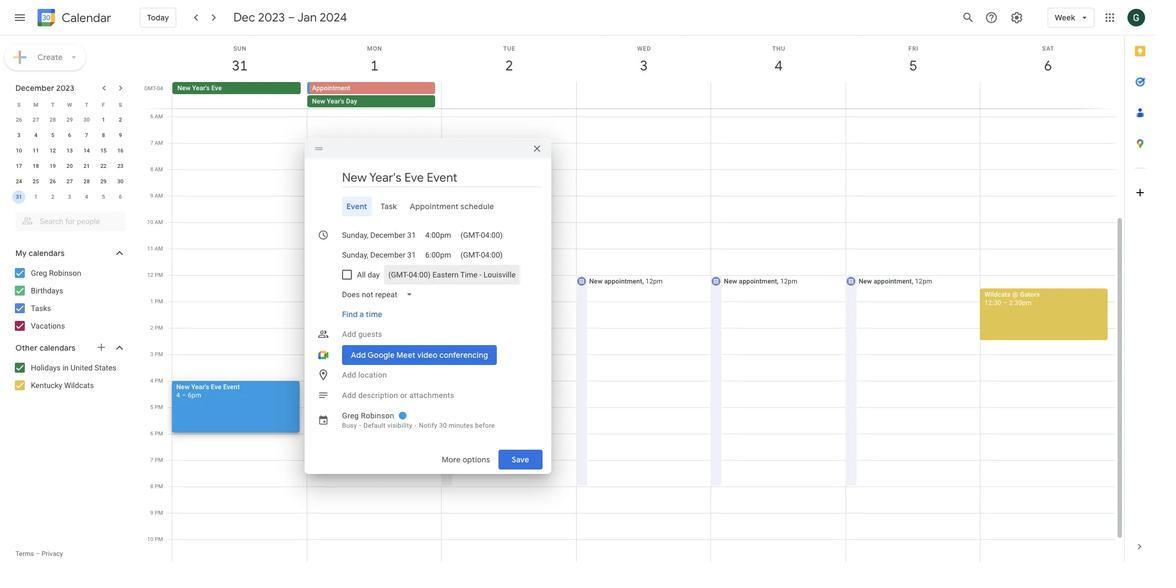 Task type: locate. For each thing, give the bounding box(es) containing it.
appointment button
[[309, 82, 435, 94]]

robinson
[[49, 269, 81, 278], [361, 412, 394, 420]]

tue 2
[[503, 45, 516, 75]]

6 down sat
[[1044, 57, 1052, 75]]

31 cell
[[10, 190, 27, 205]]

0 horizontal spatial greg robinson
[[31, 269, 81, 278]]

1 vertical spatial eve
[[211, 384, 222, 391]]

2023 right dec at the left top of the page
[[258, 10, 285, 25]]

calendars up in
[[39, 343, 76, 353]]

mon
[[367, 45, 382, 52]]

2 inside january 2 element
[[51, 194, 54, 200]]

2
[[505, 57, 513, 75], [119, 117, 122, 123], [51, 194, 54, 200], [150, 325, 153, 331]]

0 vertical spatial (gmt-04:00)
[[461, 231, 503, 240]]

7 for 7
[[85, 132, 88, 138]]

29 inside 'november 29' element
[[67, 117, 73, 123]]

1 horizontal spatial 27
[[67, 179, 73, 185]]

pm for 4 pm
[[155, 378, 163, 384]]

sun 31
[[231, 45, 247, 75]]

30 right notify
[[439, 422, 447, 430]]

,
[[508, 278, 509, 285], [643, 278, 644, 285], [777, 278, 779, 285], [912, 278, 914, 285]]

pm up 8 pm
[[155, 457, 163, 463]]

5 inside 'fri 5'
[[909, 57, 917, 75]]

greg robinson inside my calendars list
[[31, 269, 81, 278]]

1 vertical spatial 9
[[150, 193, 153, 199]]

4 inside new year's eve event 4 – 6pm
[[176, 392, 180, 400]]

27
[[33, 117, 39, 123], [67, 179, 73, 185]]

wildcats down united
[[64, 381, 94, 390]]

04:00) left eastern
[[409, 271, 431, 279]]

3 appointment from the left
[[605, 278, 643, 285]]

2023
[[258, 10, 285, 25], [56, 83, 74, 93]]

1 vertical spatial calendars
[[39, 343, 76, 353]]

1 12pm from the left
[[376, 278, 393, 285]]

1 down mon
[[370, 57, 378, 75]]

new year's eve button
[[172, 82, 301, 94]]

2 new appointment , 12pm from the left
[[589, 278, 663, 285]]

6 down 30 element
[[119, 194, 122, 200]]

3 pm
[[150, 352, 163, 358]]

12 inside grid
[[147, 272, 153, 278]]

0 vertical spatial robinson
[[49, 269, 81, 278]]

0 vertical spatial greg
[[31, 269, 47, 278]]

1 horizontal spatial tab list
[[1125, 36, 1156, 532]]

1 horizontal spatial greg robinson
[[342, 412, 394, 420]]

2 appointment from the left
[[470, 278, 508, 285]]

row
[[168, 82, 1125, 109], [10, 97, 129, 112], [10, 112, 129, 128], [10, 128, 129, 143], [10, 143, 129, 159], [10, 159, 129, 174], [10, 174, 129, 190], [10, 190, 129, 205]]

18 element
[[29, 160, 42, 173]]

6 pm from the top
[[155, 404, 163, 411]]

6 inside "sat 6"
[[1044, 57, 1052, 75]]

8 inside row group
[[102, 132, 105, 138]]

1 horizontal spatial 26
[[50, 179, 56, 185]]

4 down november 27 element
[[34, 132, 37, 138]]

31 down 24 element
[[16, 194, 22, 200]]

9 up 10 am
[[150, 193, 153, 199]]

7 down november 30 element
[[85, 132, 88, 138]]

1 vertical spatial event
[[223, 384, 240, 391]]

0 vertical spatial 12
[[50, 148, 56, 154]]

2 (gmt-04:00) button from the top
[[456, 245, 507, 265]]

pm for 10 pm
[[155, 537, 163, 543]]

2 vertical spatial 9
[[150, 510, 153, 516]]

29 for 29 element
[[100, 179, 107, 185]]

4 link
[[766, 53, 792, 79]]

29 inside 29 element
[[100, 179, 107, 185]]

12 for 12 pm
[[147, 272, 153, 278]]

main drawer image
[[13, 11, 26, 24]]

– right 12:30
[[1003, 299, 1008, 307]]

greg robinson up default
[[342, 412, 394, 420]]

0 horizontal spatial 29
[[67, 117, 73, 123]]

row down 27 element
[[10, 190, 129, 205]]

1 vertical spatial appointment
[[410, 202, 459, 212]]

1 horizontal spatial t
[[85, 102, 88, 108]]

12 inside 12 element
[[50, 148, 56, 154]]

3 add from the top
[[342, 391, 356, 400]]

1 vertical spatial wildcats
[[64, 381, 94, 390]]

– inside new year's eve event 4 – 6pm
[[182, 392, 186, 400]]

2 cell from the left
[[442, 82, 577, 109]]

2 down tue
[[505, 57, 513, 75]]

0 vertical spatial 29
[[67, 117, 73, 123]]

thu 4
[[773, 45, 786, 75]]

12 element
[[46, 144, 59, 158]]

2 am from the top
[[155, 140, 163, 146]]

1 horizontal spatial 31
[[231, 57, 247, 75]]

1 (gmt-04:00) from the top
[[461, 231, 503, 240]]

task
[[381, 202, 397, 212]]

31 element
[[12, 191, 26, 204]]

4 , from the left
[[912, 278, 914, 285]]

0 horizontal spatial 31
[[16, 194, 22, 200]]

greg
[[31, 269, 47, 278], [342, 412, 359, 420]]

2023 for dec
[[258, 10, 285, 25]]

my calendars list
[[2, 265, 137, 335]]

0 vertical spatial 11
[[33, 148, 39, 154]]

new appointment , 12pm
[[455, 278, 528, 285], [589, 278, 663, 285], [724, 278, 798, 285], [859, 278, 933, 285]]

2 vertical spatial (gmt-
[[389, 271, 409, 279]]

Search for people text field
[[22, 212, 119, 231]]

(gmt-04:00)
[[461, 231, 503, 240], [461, 251, 503, 260]]

0 vertical spatial greg robinson
[[31, 269, 81, 278]]

0 vertical spatial 9
[[119, 132, 122, 138]]

4 inside thu 4
[[774, 57, 782, 75]]

row containing 24
[[10, 174, 129, 190]]

0 vertical spatial 04:00)
[[481, 231, 503, 240]]

row down '3' link in the top right of the page
[[168, 82, 1125, 109]]

9 pm
[[150, 510, 163, 516]]

End date text field
[[342, 249, 417, 262]]

10 element
[[12, 144, 26, 158]]

9 pm from the top
[[155, 484, 163, 490]]

eve inside new year's eve event 4 – 6pm
[[211, 384, 222, 391]]

0 horizontal spatial wildcats
[[64, 381, 94, 390]]

row group containing 26
[[10, 112, 129, 205]]

notify 30 minutes before
[[419, 422, 495, 430]]

(gmt-04:00) button up -
[[456, 245, 507, 265]]

tasks
[[31, 304, 51, 313]]

add inside dropdown button
[[342, 330, 356, 339]]

0 horizontal spatial greg
[[31, 269, 47, 278]]

3 new appointment , 12pm from the left
[[724, 278, 798, 285]]

am for 6 am
[[155, 114, 163, 120]]

november 27 element
[[29, 114, 42, 127]]

calendar element
[[35, 7, 111, 31]]

0 vertical spatial 2023
[[258, 10, 285, 25]]

am for 7 am
[[155, 140, 163, 146]]

5 12pm from the left
[[915, 278, 933, 285]]

5 cell from the left
[[846, 82, 981, 109]]

1 , from the left
[[508, 278, 509, 285]]

0 horizontal spatial 26
[[16, 117, 22, 123]]

am up 8 am
[[155, 140, 163, 146]]

pm down 3 pm
[[155, 378, 163, 384]]

appointment
[[335, 278, 373, 285], [470, 278, 508, 285], [605, 278, 643, 285], [739, 278, 777, 285], [874, 278, 912, 285]]

0 vertical spatial 8
[[102, 132, 105, 138]]

row up the 13
[[10, 128, 129, 143]]

wildcats inside other calendars list
[[64, 381, 94, 390]]

my
[[15, 249, 27, 258]]

4 new appointment , 12pm from the left
[[859, 278, 933, 285]]

pm down 9 pm
[[155, 537, 163, 543]]

1 horizontal spatial event
[[347, 202, 367, 212]]

26 for the 26 element
[[50, 179, 56, 185]]

1 horizontal spatial wildcats
[[985, 291, 1011, 299]]

1 vertical spatial 27
[[67, 179, 73, 185]]

pm for 6 pm
[[155, 431, 163, 437]]

january 6 element
[[114, 191, 127, 204]]

cell
[[307, 82, 442, 109], [442, 82, 577, 109], [577, 82, 711, 109], [711, 82, 846, 109], [846, 82, 981, 109], [981, 82, 1115, 109]]

2023 up the w
[[56, 83, 74, 93]]

robinson up default
[[361, 412, 394, 420]]

7 up 8 pm
[[150, 457, 153, 463]]

8 pm from the top
[[155, 457, 163, 463]]

robinson down my calendars dropdown button
[[49, 269, 81, 278]]

1 vertical spatial add
[[342, 371, 356, 380]]

0 horizontal spatial s
[[17, 102, 21, 108]]

7 up 8 am
[[150, 140, 153, 146]]

9 for 9 pm
[[150, 510, 153, 516]]

2 vertical spatial 8
[[150, 484, 153, 490]]

2 (gmt-04:00) from the top
[[461, 251, 503, 260]]

pm up 1 pm
[[155, 272, 163, 278]]

4 down thu
[[774, 57, 782, 75]]

13
[[67, 148, 73, 154]]

0 horizontal spatial tab list
[[314, 197, 543, 217]]

calendars for my calendars
[[29, 249, 65, 258]]

0 horizontal spatial 30
[[83, 117, 90, 123]]

28 for the 28 element
[[83, 179, 90, 185]]

1 vertical spatial 11
[[147, 246, 153, 252]]

3 down wed
[[640, 57, 647, 75]]

1 vertical spatial 29
[[100, 179, 107, 185]]

1 horizontal spatial 11
[[147, 246, 153, 252]]

am up 9 am
[[155, 166, 163, 172]]

1 add from the top
[[342, 330, 356, 339]]

appointment new year's day
[[312, 84, 357, 105]]

6 for 6 am
[[150, 114, 153, 120]]

calendar heading
[[60, 10, 111, 26]]

1 vertical spatial 31
[[16, 194, 22, 200]]

row containing new year's eve
[[168, 82, 1125, 109]]

0 horizontal spatial robinson
[[49, 269, 81, 278]]

1 (gmt-04:00) button from the top
[[456, 225, 507, 245]]

3 down november 26 element
[[17, 132, 20, 138]]

1 vertical spatial 28
[[83, 179, 90, 185]]

5 down fri
[[909, 57, 917, 75]]

cell down 4 link
[[711, 82, 846, 109]]

4 am from the top
[[155, 193, 163, 199]]

0 vertical spatial 26
[[16, 117, 22, 123]]

row group
[[10, 112, 129, 205]]

0 vertical spatial 28
[[50, 117, 56, 123]]

am for 10 am
[[155, 219, 163, 225]]

3 12pm from the left
[[646, 278, 663, 285]]

2 t from the left
[[85, 102, 88, 108]]

26 for november 26 element
[[16, 117, 22, 123]]

8 am
[[150, 166, 163, 172]]

eastern
[[433, 271, 459, 279]]

10 up 17 at the left top
[[16, 148, 22, 154]]

2 vertical spatial 30
[[439, 422, 447, 430]]

10 down 9 pm
[[147, 537, 153, 543]]

greg up busy
[[342, 412, 359, 420]]

4 left 6pm
[[176, 392, 180, 400]]

1 horizontal spatial 29
[[100, 179, 107, 185]]

0 vertical spatial eve
[[211, 84, 222, 92]]

16 element
[[114, 144, 127, 158]]

0 vertical spatial add
[[342, 330, 356, 339]]

am for 11 am
[[155, 246, 163, 252]]

other calendars button
[[2, 339, 137, 357]]

12
[[50, 148, 56, 154], [147, 272, 153, 278]]

event inside new year's eve event 4 – 6pm
[[223, 384, 240, 391]]

s right f
[[119, 102, 122, 108]]

28 down 21 element
[[83, 179, 90, 185]]

4 pm from the top
[[155, 352, 163, 358]]

add left the location on the left bottom
[[342, 371, 356, 380]]

11
[[33, 148, 39, 154], [147, 246, 153, 252]]

5 am from the top
[[155, 219, 163, 225]]

9 up 10 pm
[[150, 510, 153, 516]]

0 vertical spatial (gmt-
[[461, 231, 481, 240]]

6 pm
[[150, 431, 163, 437]]

9 inside december 2023 grid
[[119, 132, 122, 138]]

26 down 19 element
[[50, 179, 56, 185]]

row up 'november 29' element
[[10, 97, 129, 112]]

add for add description or attachments
[[342, 391, 356, 400]]

row containing 17
[[10, 159, 129, 174]]

None search field
[[0, 207, 137, 231]]

29 down the w
[[67, 117, 73, 123]]

1 s from the left
[[17, 102, 21, 108]]

3 pm from the top
[[155, 325, 163, 331]]

event
[[347, 202, 367, 212], [223, 384, 240, 391]]

10 for 10 pm
[[147, 537, 153, 543]]

december 2023 grid
[[10, 97, 129, 205]]

(gmt-04:00) down schedule
[[461, 231, 503, 240]]

cell down 5 link in the right of the page
[[846, 82, 981, 109]]

31 inside cell
[[16, 194, 22, 200]]

6
[[1044, 57, 1052, 75], [150, 114, 153, 120], [68, 132, 71, 138], [119, 194, 122, 200], [150, 431, 153, 437]]

pm down the 7 pm
[[155, 484, 163, 490]]

27 down m
[[33, 117, 39, 123]]

am down 8 am
[[155, 193, 163, 199]]

0 horizontal spatial 11
[[33, 148, 39, 154]]

04:00)
[[481, 231, 503, 240], [481, 251, 503, 260], [409, 271, 431, 279]]

11 inside row group
[[33, 148, 39, 154]]

10 up 11 am
[[147, 219, 153, 225]]

– right "terms" link
[[36, 551, 40, 558]]

pm for 7 pm
[[155, 457, 163, 463]]

10 inside december 2023 grid
[[16, 148, 22, 154]]

tue
[[503, 45, 516, 52]]

1 horizontal spatial robinson
[[361, 412, 394, 420]]

12pm
[[376, 278, 393, 285], [511, 278, 528, 285], [646, 278, 663, 285], [781, 278, 798, 285], [915, 278, 933, 285]]

1 am from the top
[[155, 114, 163, 120]]

29 element
[[97, 175, 110, 188]]

1 vertical spatial 04:00)
[[481, 251, 503, 260]]

pm up the 6 pm
[[155, 404, 163, 411]]

appointment inside button
[[410, 202, 459, 212]]

0 horizontal spatial t
[[51, 102, 54, 108]]

add description or attachments
[[342, 391, 454, 400]]

30 right 'november 29' element
[[83, 117, 90, 123]]

8 pm
[[150, 484, 163, 490]]

0 vertical spatial 10
[[16, 148, 22, 154]]

0 vertical spatial event
[[347, 202, 367, 212]]

12 down 11 am
[[147, 272, 153, 278]]

minutes
[[449, 422, 474, 430]]

cell down 6 link
[[981, 82, 1115, 109]]

0 vertical spatial appointment
[[312, 84, 350, 92]]

1 horizontal spatial greg
[[342, 412, 359, 420]]

12 up 19 at the left
[[50, 148, 56, 154]]

2 vertical spatial year's
[[191, 384, 209, 391]]

23
[[117, 163, 124, 169]]

7 inside row group
[[85, 132, 88, 138]]

week button
[[1048, 4, 1095, 31]]

2 down 1 pm
[[150, 325, 153, 331]]

11 inside grid
[[147, 246, 153, 252]]

tab list
[[1125, 36, 1156, 532], [314, 197, 543, 217]]

row up january 3 element
[[10, 174, 129, 190]]

6 down 'november 29' element
[[68, 132, 71, 138]]

add other calendars image
[[96, 342, 107, 353]]

2 vertical spatial add
[[342, 391, 356, 400]]

am down 9 am
[[155, 219, 163, 225]]

gmt-04
[[144, 85, 163, 91]]

am for 8 am
[[155, 166, 163, 172]]

19 element
[[46, 160, 59, 173]]

Start time text field
[[425, 229, 452, 242]]

12 for 12
[[50, 148, 56, 154]]

calendars right my
[[29, 249, 65, 258]]

0 vertical spatial year's
[[192, 84, 210, 92]]

appointment for schedule
[[410, 202, 459, 212]]

privacy
[[42, 551, 63, 558]]

2023 for december
[[56, 83, 74, 93]]

calendars for other calendars
[[39, 343, 76, 353]]

28 element
[[80, 175, 93, 188]]

0 horizontal spatial 28
[[50, 117, 56, 123]]

04:00) for (gmt-04:00) button associated with "end time" text field
[[481, 251, 503, 260]]

6 inside january 6 element
[[119, 194, 122, 200]]

04:00) down schedule
[[481, 231, 503, 240]]

0 vertical spatial calendars
[[29, 249, 65, 258]]

27 element
[[63, 175, 76, 188]]

pm down 8 pm
[[155, 510, 163, 516]]

0 vertical spatial 30
[[83, 117, 90, 123]]

1 vertical spatial (gmt-04:00)
[[461, 251, 503, 260]]

2:30pm
[[1010, 299, 1032, 307]]

f
[[102, 102, 105, 108]]

1 horizontal spatial 12
[[147, 272, 153, 278]]

1 appointment from the left
[[335, 278, 373, 285]]

7 pm from the top
[[155, 431, 163, 437]]

29 for 'november 29' element
[[67, 117, 73, 123]]

31 inside grid
[[231, 57, 247, 75]]

year's inside new year's eve event 4 – 6pm
[[191, 384, 209, 391]]

pm for 2 pm
[[155, 325, 163, 331]]

sat
[[1043, 45, 1055, 52]]

11 pm from the top
[[155, 537, 163, 543]]

1 pm from the top
[[155, 272, 163, 278]]

appointment inside 'appointment new year's day'
[[312, 84, 350, 92]]

grid
[[141, 36, 1125, 563]]

0 vertical spatial wildcats
[[985, 291, 1011, 299]]

1 vertical spatial 10
[[147, 219, 153, 225]]

0 vertical spatial 31
[[231, 57, 247, 75]]

0 horizontal spatial appointment
[[312, 84, 350, 92]]

– left 6pm
[[182, 392, 186, 400]]

row down the w
[[10, 112, 129, 128]]

am up 7 am at left
[[155, 114, 163, 120]]

6 am from the top
[[155, 246, 163, 252]]

cell down 2 link
[[442, 82, 577, 109]]

10 pm from the top
[[155, 510, 163, 516]]

year's for new year's eve event 4 – 6pm
[[191, 384, 209, 391]]

6 up the 7 pm
[[150, 431, 153, 437]]

cell containing appointment
[[307, 82, 442, 109]]

add location
[[342, 371, 387, 380]]

0 horizontal spatial 27
[[33, 117, 39, 123]]

greg up birthdays
[[31, 269, 47, 278]]

1 horizontal spatial s
[[119, 102, 122, 108]]

4 down the 28 element
[[85, 194, 88, 200]]

robinson inside my calendars list
[[49, 269, 81, 278]]

0 vertical spatial 7
[[85, 132, 88, 138]]

row containing 10
[[10, 143, 129, 159]]

2 pm from the top
[[155, 299, 163, 305]]

15 element
[[97, 144, 110, 158]]

1 cell from the left
[[307, 82, 442, 109]]

3 am from the top
[[155, 166, 163, 172]]

2 add from the top
[[342, 371, 356, 380]]

2 horizontal spatial 30
[[439, 422, 447, 430]]

0 horizontal spatial 2023
[[56, 83, 74, 93]]

13 element
[[63, 144, 76, 158]]

s up november 26 element
[[17, 102, 21, 108]]

(gmt-04:00) eastern time - louisville button
[[384, 265, 520, 285]]

add down find
[[342, 330, 356, 339]]

0 horizontal spatial event
[[223, 384, 240, 391]]

2 vertical spatial 04:00)
[[409, 271, 431, 279]]

year's inside button
[[192, 84, 210, 92]]

add guests
[[342, 330, 382, 339]]

28 left 'november 29' element
[[50, 117, 56, 123]]

22 element
[[97, 160, 110, 173]]

29 down '22' element
[[100, 179, 107, 185]]

(gmt- right day
[[389, 271, 409, 279]]

1 vertical spatial 7
[[150, 140, 153, 146]]

1 vertical spatial 2023
[[56, 83, 74, 93]]

5 pm from the top
[[155, 378, 163, 384]]

6 for 6 pm
[[150, 431, 153, 437]]

6 up 7 am at left
[[150, 114, 153, 120]]

1 horizontal spatial 30
[[117, 179, 124, 185]]

0 vertical spatial 27
[[33, 117, 39, 123]]

location
[[358, 371, 387, 380]]

eve inside button
[[211, 84, 222, 92]]

am up 12 pm
[[155, 246, 163, 252]]

2 12pm from the left
[[511, 278, 528, 285]]

t up november 30 element
[[85, 102, 88, 108]]

7 for 7 am
[[150, 140, 153, 146]]

8 down the 7 pm
[[150, 484, 153, 490]]

0 horizontal spatial 12
[[50, 148, 56, 154]]

None field
[[338, 285, 422, 305]]

wildcats inside wildcats @ gators 12:30 – 2:30pm
[[985, 291, 1011, 299]]

pm
[[155, 272, 163, 278], [155, 299, 163, 305], [155, 325, 163, 331], [155, 352, 163, 358], [155, 378, 163, 384], [155, 404, 163, 411], [155, 431, 163, 437], [155, 457, 163, 463], [155, 484, 163, 490], [155, 510, 163, 516], [155, 537, 163, 543]]

3
[[640, 57, 647, 75], [17, 132, 20, 138], [68, 194, 71, 200], [150, 352, 153, 358]]

7 for 7 pm
[[150, 457, 153, 463]]

row up 27 element
[[10, 159, 129, 174]]

8 for 8
[[102, 132, 105, 138]]

year's up 6pm
[[191, 384, 209, 391]]

2024
[[320, 10, 347, 25]]

pm up the 7 pm
[[155, 431, 163, 437]]

11 up 18
[[33, 148, 39, 154]]

(gmt- for (gmt-04:00) button associated with "end time" text field
[[461, 251, 481, 260]]

11 down 10 am
[[147, 246, 153, 252]]

(gmt- down schedule
[[461, 231, 481, 240]]

row inside grid
[[168, 82, 1125, 109]]

1 horizontal spatial 2023
[[258, 10, 285, 25]]

1 down f
[[102, 117, 105, 123]]

19
[[50, 163, 56, 169]]

3 link
[[632, 53, 657, 79]]

11 for 11 am
[[147, 246, 153, 252]]

time
[[461, 271, 478, 279]]

1 horizontal spatial appointment
[[410, 202, 459, 212]]

fri
[[909, 45, 919, 52]]

6 for january 6 element
[[119, 194, 122, 200]]

create
[[37, 52, 63, 62]]

1 new appointment , 12pm from the left
[[455, 278, 528, 285]]

1 vertical spatial (gmt-
[[461, 251, 481, 260]]

wildcats up 12:30
[[985, 291, 1011, 299]]

30
[[83, 117, 90, 123], [117, 179, 124, 185], [439, 422, 447, 430]]

30 down 23 element
[[117, 179, 124, 185]]

add for add location
[[342, 371, 356, 380]]

1 vertical spatial year's
[[327, 98, 345, 105]]

new inside 'appointment new year's day'
[[312, 98, 325, 105]]

today button
[[140, 4, 176, 31]]

1 vertical spatial 30
[[117, 179, 124, 185]]

@
[[1013, 291, 1019, 299]]

cell down '3' link in the top right of the page
[[577, 82, 711, 109]]

greg robinson up birthdays
[[31, 269, 81, 278]]

1 horizontal spatial 28
[[83, 179, 90, 185]]

year's left day
[[327, 98, 345, 105]]

26 left november 27 element
[[16, 117, 22, 123]]

1 vertical spatial 26
[[50, 179, 56, 185]]

row containing 3
[[10, 128, 129, 143]]

in
[[63, 364, 69, 373]]

december 2023
[[15, 83, 74, 93]]

pm down "2 pm"
[[155, 352, 163, 358]]

1 inside mon 1
[[370, 57, 378, 75]]

31 down sun
[[231, 57, 247, 75]]

2 vertical spatial 7
[[150, 457, 153, 463]]

1 vertical spatial 12
[[147, 272, 153, 278]]

2 vertical spatial 10
[[147, 537, 153, 543]]

1 vertical spatial 8
[[150, 166, 153, 172]]

calendars
[[29, 249, 65, 258], [39, 343, 76, 353]]

20 element
[[63, 160, 76, 173]]

pm for 1 pm
[[155, 299, 163, 305]]

day
[[368, 271, 380, 279]]

find a time
[[342, 310, 383, 320]]

greg robinson
[[31, 269, 81, 278], [342, 412, 394, 420]]

30 for november 30 element
[[83, 117, 90, 123]]

4
[[774, 57, 782, 75], [34, 132, 37, 138], [85, 194, 88, 200], [150, 378, 153, 384], [176, 392, 180, 400]]



Task type: describe. For each thing, give the bounding box(es) containing it.
january 2 element
[[46, 191, 59, 204]]

7 am
[[150, 140, 163, 146]]

grid containing 31
[[141, 36, 1125, 563]]

a
[[360, 310, 364, 320]]

2 inside tue 2
[[505, 57, 513, 75]]

27 for november 27 element
[[33, 117, 39, 123]]

2 up 16
[[119, 117, 122, 123]]

default visibility
[[364, 422, 413, 430]]

3 , from the left
[[777, 278, 779, 285]]

(gmt-04:00) for start time text field (gmt-04:00) button
[[461, 231, 503, 240]]

10 for 10
[[16, 148, 22, 154]]

1 down 12 pm
[[150, 299, 153, 305]]

10 am
[[147, 219, 163, 225]]

event inside button
[[347, 202, 367, 212]]

5 appointment from the left
[[874, 278, 912, 285]]

5 down november 28 element
[[51, 132, 54, 138]]

year's inside 'appointment new year's day'
[[327, 98, 345, 105]]

pm for 3 pm
[[155, 352, 163, 358]]

2 , from the left
[[643, 278, 644, 285]]

fri 5
[[909, 45, 919, 75]]

Start date text field
[[342, 229, 417, 242]]

04
[[157, 85, 163, 91]]

11 am
[[147, 246, 163, 252]]

3 up 4 pm
[[150, 352, 153, 358]]

2 link
[[497, 53, 522, 79]]

6 am
[[150, 114, 163, 120]]

7 pm
[[150, 457, 163, 463]]

january 3 element
[[63, 191, 76, 204]]

wed
[[637, 45, 651, 52]]

– inside wildcats @ gators 12:30 – 2:30pm
[[1003, 299, 1008, 307]]

holidays in united states
[[31, 364, 116, 373]]

24
[[16, 179, 22, 185]]

31 link
[[227, 53, 253, 79]]

greg inside my calendars list
[[31, 269, 47, 278]]

visibility
[[387, 422, 413, 430]]

add guests button
[[338, 325, 543, 344]]

or
[[400, 391, 408, 400]]

26 element
[[46, 175, 59, 188]]

1 vertical spatial robinson
[[361, 412, 394, 420]]

25 element
[[29, 175, 42, 188]]

gators
[[1020, 291, 1040, 299]]

states
[[95, 364, 116, 373]]

28 for november 28 element
[[50, 117, 56, 123]]

5 pm
[[150, 404, 163, 411]]

23 element
[[114, 160, 127, 173]]

am for 9 am
[[155, 193, 163, 199]]

1 down 25 element
[[34, 194, 37, 200]]

12:30
[[985, 299, 1002, 307]]

november 29 element
[[63, 114, 76, 127]]

pm for 5 pm
[[155, 404, 163, 411]]

17 element
[[12, 160, 26, 173]]

tab list containing event
[[314, 197, 543, 217]]

Add title text field
[[342, 170, 543, 186]]

wed 3
[[637, 45, 651, 75]]

year's for new year's eve
[[192, 84, 210, 92]]

11 element
[[29, 144, 42, 158]]

busy
[[342, 422, 357, 430]]

4 appointment from the left
[[739, 278, 777, 285]]

task button
[[376, 197, 401, 217]]

other calendars list
[[2, 359, 137, 395]]

eve for new year's eve event 4 – 6pm
[[211, 384, 222, 391]]

settings menu image
[[1011, 11, 1024, 24]]

3 cell from the left
[[577, 82, 711, 109]]

other calendars
[[15, 343, 76, 353]]

guests
[[358, 330, 382, 339]]

new inside new year's eve event 4 – 6pm
[[176, 384, 190, 391]]

kentucky
[[31, 381, 62, 390]]

appointment for new
[[312, 84, 350, 92]]

(gmt- for start time text field (gmt-04:00) button
[[461, 231, 481, 240]]

time
[[366, 310, 383, 320]]

january 1 element
[[29, 191, 42, 204]]

4 down 3 pm
[[150, 378, 153, 384]]

new appointment
[[320, 278, 373, 285]]

(gmt-04:00) eastern time - louisville
[[389, 271, 516, 279]]

attachments
[[410, 391, 454, 400]]

november 28 element
[[46, 114, 59, 127]]

-
[[480, 271, 482, 279]]

8 for 8 am
[[150, 166, 153, 172]]

january 4 element
[[80, 191, 93, 204]]

10 for 10 am
[[147, 219, 153, 225]]

kentucky wildcats
[[31, 381, 94, 390]]

1 t from the left
[[51, 102, 54, 108]]

27 for 27 element
[[67, 179, 73, 185]]

(gmt-04:00) for (gmt-04:00) button associated with "end time" text field
[[461, 251, 503, 260]]

january 5 element
[[97, 191, 110, 204]]

notify
[[419, 422, 438, 430]]

november 30 element
[[80, 114, 93, 127]]

create button
[[4, 44, 86, 71]]

12 pm
[[147, 272, 163, 278]]

– left jan
[[288, 10, 295, 25]]

21 element
[[80, 160, 93, 173]]

6pm
[[188, 392, 201, 400]]

all day
[[357, 271, 380, 279]]

2 s from the left
[[119, 102, 122, 108]]

louisville
[[484, 271, 516, 279]]

row containing 31
[[10, 190, 129, 205]]

before
[[475, 422, 495, 430]]

(gmt-04:00) button for "end time" text field
[[456, 245, 507, 265]]

terms link
[[15, 551, 34, 558]]

4 12pm from the left
[[781, 278, 798, 285]]

24 element
[[12, 175, 26, 188]]

my calendars button
[[2, 245, 137, 262]]

30 for 30 element
[[117, 179, 124, 185]]

1 pm
[[150, 299, 163, 305]]

5 down 29 element
[[102, 194, 105, 200]]

5 down 4 pm
[[150, 404, 153, 411]]

8 for 8 pm
[[150, 484, 153, 490]]

1 vertical spatial greg robinson
[[342, 412, 394, 420]]

today
[[147, 13, 169, 23]]

find a time button
[[338, 305, 387, 325]]

04:00) for start time text field (gmt-04:00) button
[[481, 231, 503, 240]]

pm for 8 pm
[[155, 484, 163, 490]]

1 vertical spatial greg
[[342, 412, 359, 420]]

new inside button
[[177, 84, 191, 92]]

9 for 9
[[119, 132, 122, 138]]

End time text field
[[425, 249, 452, 262]]

4 cell from the left
[[711, 82, 846, 109]]

appointment schedule button
[[406, 197, 499, 217]]

privacy link
[[42, 551, 63, 558]]

14 element
[[80, 144, 93, 158]]

6 cell from the left
[[981, 82, 1115, 109]]

event button
[[342, 197, 372, 217]]

9 am
[[150, 193, 163, 199]]

16
[[117, 148, 124, 154]]

new year's eve event 4 – 6pm
[[176, 384, 240, 400]]

row containing s
[[10, 97, 129, 112]]

birthdays
[[31, 287, 63, 295]]

new year's day button
[[307, 95, 435, 107]]

pm for 9 pm
[[155, 510, 163, 516]]

5 link
[[901, 53, 926, 79]]

terms – privacy
[[15, 551, 63, 558]]

eve for new year's eve
[[211, 84, 222, 92]]

row containing 26
[[10, 112, 129, 128]]

30 element
[[114, 175, 127, 188]]

3 down 27 element
[[68, 194, 71, 200]]

(gmt-04:00) button for start time text field
[[456, 225, 507, 245]]

wildcats @ gators 12:30 – 2:30pm
[[985, 291, 1040, 307]]

dec
[[233, 10, 255, 25]]

default
[[364, 422, 386, 430]]

11 for 11
[[33, 148, 39, 154]]

17
[[16, 163, 22, 169]]

25
[[33, 179, 39, 185]]

add for add guests
[[342, 330, 356, 339]]

4 inside 'element'
[[85, 194, 88, 200]]

21
[[83, 163, 90, 169]]

find
[[342, 310, 358, 320]]

holidays
[[31, 364, 61, 373]]

9 for 9 am
[[150, 193, 153, 199]]

day
[[346, 98, 357, 105]]

sun
[[233, 45, 247, 52]]

terms
[[15, 551, 34, 558]]

november 26 element
[[12, 114, 26, 127]]

3 inside wed 3
[[640, 57, 647, 75]]

pm for 12 pm
[[155, 272, 163, 278]]

1 link
[[362, 53, 387, 79]]



Task type: vqa. For each thing, say whether or not it's contained in the screenshot.


